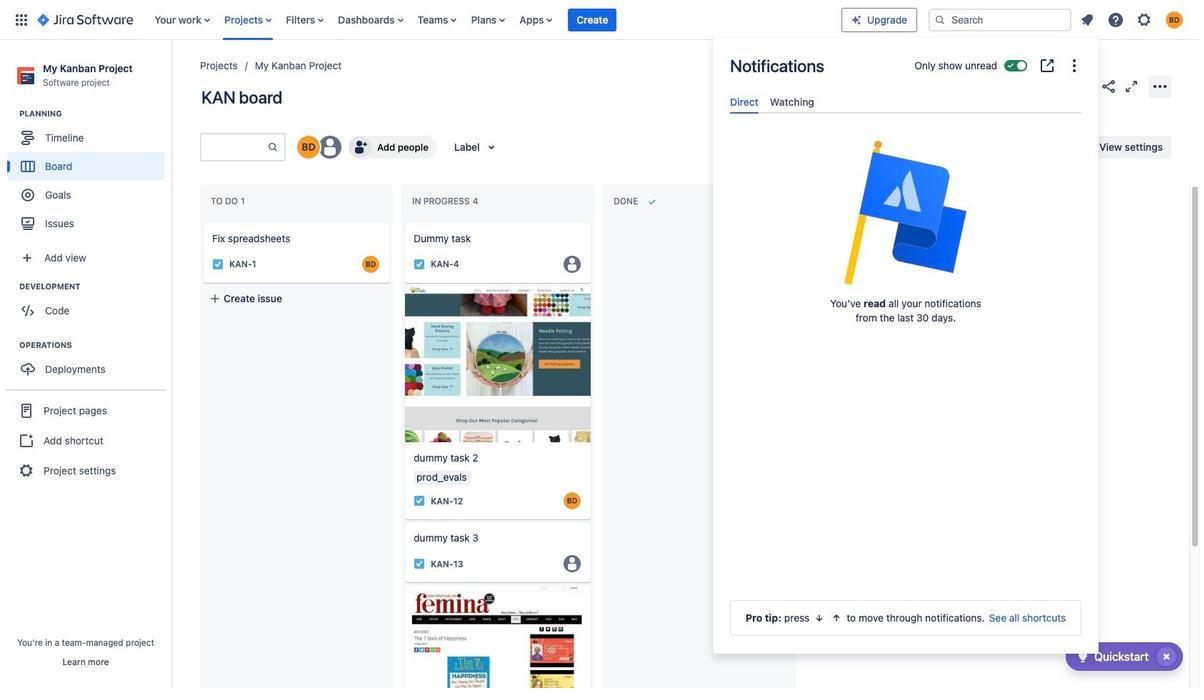 Task type: locate. For each thing, give the bounding box(es) containing it.
group
[[7, 108, 171, 242], [7, 281, 171, 330], [7, 340, 171, 388], [6, 390, 166, 491]]

None search field
[[929, 8, 1072, 31]]

heading for planning image
[[19, 108, 171, 119]]

import image
[[908, 139, 925, 156]]

group for development icon
[[7, 281, 171, 330]]

3 heading from the top
[[19, 340, 171, 351]]

dismiss quickstart image
[[1156, 645, 1179, 668]]

more actions image
[[1152, 78, 1169, 95]]

tab list
[[725, 90, 1088, 114]]

task image
[[414, 259, 425, 270]]

Search this board text field
[[202, 134, 267, 160]]

1 horizontal spatial list
[[1075, 7, 1192, 33]]

2 vertical spatial heading
[[19, 340, 171, 351]]

sidebar element
[[0, 40, 172, 688]]

heading
[[19, 108, 171, 119], [19, 281, 171, 292], [19, 340, 171, 351]]

0 vertical spatial task image
[[212, 259, 224, 270]]

Search field
[[929, 8, 1072, 31]]

task image
[[212, 259, 224, 270], [414, 496, 425, 507], [414, 558, 425, 570]]

banner
[[0, 0, 1201, 40]]

enter full screen image
[[1124, 78, 1141, 95]]

2 vertical spatial task image
[[414, 558, 425, 570]]

primary element
[[9, 0, 842, 40]]

notifications image
[[1079, 11, 1096, 28]]

1 vertical spatial heading
[[19, 281, 171, 292]]

operations image
[[2, 337, 19, 354]]

0 vertical spatial heading
[[19, 108, 171, 119]]

check image
[[1075, 648, 1092, 665]]

group for planning image
[[7, 108, 171, 242]]

tab panel
[[725, 114, 1088, 127]]

2 heading from the top
[[19, 281, 171, 292]]

list item
[[568, 0, 617, 40]]

1 heading from the top
[[19, 108, 171, 119]]

dialog
[[713, 37, 1099, 654]]

appswitcher icon image
[[13, 11, 30, 28]]

goal image
[[21, 189, 34, 202]]

settings image
[[1136, 11, 1154, 28]]

in progress element
[[412, 196, 481, 207]]

create issue image
[[395, 213, 412, 230]]

jira software image
[[37, 11, 133, 28], [37, 11, 133, 28]]

list
[[147, 0, 842, 40], [1075, 7, 1192, 33]]

help image
[[1108, 11, 1125, 28]]



Task type: vqa. For each thing, say whether or not it's contained in the screenshot.
Create Issue icon
yes



Task type: describe. For each thing, give the bounding box(es) containing it.
your profile and settings image
[[1166, 11, 1184, 28]]

open notifications in a new tab image
[[1039, 57, 1056, 74]]

heading for development icon
[[19, 281, 171, 292]]

sidebar navigation image
[[156, 57, 187, 86]]

add people image
[[352, 139, 369, 156]]

arrow up image
[[831, 613, 843, 624]]

arrow down image
[[814, 613, 826, 624]]

star kan board image
[[1078, 78, 1095, 95]]

planning image
[[2, 105, 19, 122]]

development image
[[2, 278, 19, 295]]

to do element
[[211, 196, 248, 207]]

heading for the operations icon
[[19, 340, 171, 351]]

1 vertical spatial task image
[[414, 496, 425, 507]]

group for the operations icon
[[7, 340, 171, 388]]

search image
[[935, 14, 946, 25]]

more image
[[1066, 57, 1084, 74]]

0 horizontal spatial list
[[147, 0, 842, 40]]



